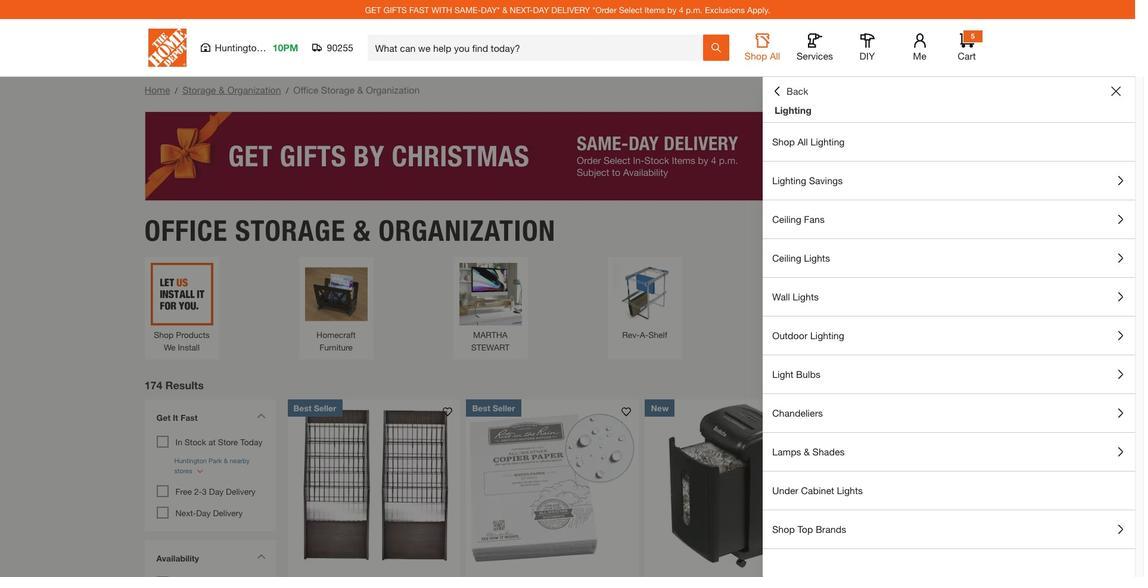 Task type: locate. For each thing, give the bounding box(es) containing it.
shop up 'we'
[[154, 329, 174, 340]]

shop up lighting savings
[[773, 136, 795, 147]]

1 seller from the left
[[314, 403, 337, 413]]

/ right home link
[[175, 85, 178, 95]]

availability link
[[151, 546, 270, 573]]

huntington park
[[215, 42, 284, 53]]

delivery down free 2-3 day delivery link
[[213, 508, 243, 518]]

ceiling up wall lights
[[773, 252, 802, 264]]

all for shop all
[[770, 50, 781, 61]]

office supplies image
[[923, 263, 985, 325]]

ceiling left "fans" on the top of page
[[773, 213, 802, 225]]

martha stewart
[[471, 329, 510, 352]]

lights down "fans" on the top of page
[[805, 252, 831, 264]]

1 ceiling from the top
[[773, 213, 802, 225]]

lights inside ceiling lights button
[[805, 252, 831, 264]]

best seller
[[294, 403, 337, 413], [473, 403, 516, 413]]

drawer close image
[[1112, 86, 1122, 96]]

1 horizontal spatial best
[[473, 403, 491, 413]]

0 vertical spatial ceiling
[[773, 213, 802, 225]]

items
[[645, 4, 666, 15]]

chandeliers
[[773, 407, 824, 419]]

1 best from the left
[[294, 403, 312, 413]]

lights
[[805, 252, 831, 264], [793, 291, 819, 302], [838, 485, 864, 496]]

0 horizontal spatial best seller
[[294, 403, 337, 413]]

ceiling fans button
[[763, 200, 1136, 239]]

shop down apply.
[[745, 50, 768, 61]]

light bulbs button
[[763, 355, 1136, 394]]

wall inside button
[[773, 291, 791, 302]]

0 vertical spatial office
[[294, 84, 319, 95]]

wall lights
[[773, 291, 819, 302]]

0 horizontal spatial office
[[145, 213, 228, 248]]

1 vertical spatial wall
[[774, 329, 790, 340]]

huntington
[[215, 42, 262, 53]]

1 vertical spatial office
[[145, 213, 228, 248]]

get
[[157, 412, 171, 423]]

1 horizontal spatial best seller
[[473, 403, 516, 413]]

outdoor lighting button
[[763, 317, 1136, 355]]

sponsored banner image
[[145, 112, 991, 201]]

next-
[[176, 508, 196, 518]]

ceiling inside button
[[773, 213, 802, 225]]

lights for wall lights
[[793, 291, 819, 302]]

all
[[770, 50, 781, 61], [798, 136, 809, 147]]

get
[[365, 4, 381, 15]]

rev a shelf image
[[614, 263, 677, 325]]

ceiling for ceiling lights
[[773, 252, 802, 264]]

organization
[[227, 84, 281, 95], [366, 84, 420, 95], [379, 213, 556, 248]]

free
[[176, 486, 192, 496]]

shop for shop top brands
[[773, 524, 795, 535]]

0 vertical spatial wall
[[773, 291, 791, 302]]

day*
[[481, 4, 500, 15]]

What can we help you find today? search field
[[375, 35, 703, 60]]

under cabinet lights
[[773, 485, 864, 496]]

all-weather 8-1/2 in. x 11 in. 20 lbs. bulk copier paper, white (500-sheet pack) image
[[467, 399, 640, 572]]

lighting savings button
[[763, 162, 1136, 200]]

day
[[209, 486, 224, 496], [196, 508, 211, 518]]

lights up mounted
[[793, 291, 819, 302]]

2 best seller from the left
[[473, 403, 516, 413]]

1 best seller from the left
[[294, 403, 337, 413]]

2 seller from the left
[[493, 403, 516, 413]]

by
[[668, 4, 677, 15]]

lamps
[[773, 446, 802, 457]]

0 vertical spatial day
[[209, 486, 224, 496]]

shop for shop all lighting
[[773, 136, 795, 147]]

storage
[[183, 84, 216, 95], [321, 84, 355, 95], [235, 213, 346, 248]]

shop products we install link
[[151, 263, 213, 353]]

lighting left savings
[[773, 175, 807, 186]]

home
[[145, 84, 170, 95]]

all inside button
[[770, 50, 781, 61]]

ceiling inside button
[[773, 252, 802, 264]]

best
[[294, 403, 312, 413], [473, 403, 491, 413]]

wall left mounted
[[774, 329, 790, 340]]

lighting
[[775, 104, 812, 116], [811, 136, 845, 147], [773, 175, 807, 186], [811, 330, 845, 341]]

1 vertical spatial ceiling
[[773, 252, 802, 264]]

0 vertical spatial all
[[770, 50, 781, 61]]

menu
[[763, 123, 1136, 549]]

me button
[[901, 33, 940, 62]]

lighting inside button
[[811, 330, 845, 341]]

& inside lamps & shades button
[[805, 446, 811, 457]]

products
[[176, 329, 210, 340]]

outdoor lighting
[[773, 330, 845, 341]]

seller
[[314, 403, 337, 413], [493, 403, 516, 413]]

4
[[679, 4, 684, 15]]

delivery right 3
[[226, 486, 256, 496]]

90255 button
[[313, 42, 354, 54]]

1 horizontal spatial office
[[294, 84, 319, 95]]

all up lighting savings
[[798, 136, 809, 147]]

shop for shop all
[[745, 50, 768, 61]]

install
[[178, 342, 200, 352]]

day
[[533, 4, 550, 15]]

2 ceiling from the top
[[773, 252, 802, 264]]

home / storage & organization / office storage & organization
[[145, 84, 420, 95]]

2 vertical spatial lights
[[838, 485, 864, 496]]

wall
[[773, 291, 791, 302], [774, 329, 790, 340]]

/ down 10pm
[[286, 85, 289, 95]]

0 horizontal spatial /
[[175, 85, 178, 95]]

1 horizontal spatial seller
[[493, 403, 516, 413]]

&
[[503, 4, 508, 15], [219, 84, 225, 95], [358, 84, 364, 95], [353, 213, 371, 248], [805, 446, 811, 457]]

lights right cabinet
[[838, 485, 864, 496]]

ceiling
[[773, 213, 802, 225], [773, 252, 802, 264]]

homecraft furniture link
[[305, 263, 368, 353]]

menu containing shop all lighting
[[763, 123, 1136, 549]]

1 vertical spatial all
[[798, 136, 809, 147]]

0 horizontal spatial best
[[294, 403, 312, 413]]

1 horizontal spatial all
[[798, 136, 809, 147]]

shop left top
[[773, 524, 795, 535]]

day down 3
[[196, 508, 211, 518]]

day right 3
[[209, 486, 224, 496]]

delivery
[[226, 486, 256, 496], [213, 508, 243, 518]]

all up back button
[[770, 50, 781, 61]]

lighting right outdoor
[[811, 330, 845, 341]]

174
[[145, 378, 163, 392]]

next-day delivery link
[[176, 508, 243, 518]]

gifts
[[384, 4, 407, 15]]

1 vertical spatial lights
[[793, 291, 819, 302]]

homecraft furniture image
[[305, 263, 368, 325]]

0 horizontal spatial all
[[770, 50, 781, 61]]

0 horizontal spatial seller
[[314, 403, 337, 413]]

shop products we install image
[[151, 263, 213, 325]]

wall up outdoor
[[773, 291, 791, 302]]

90255
[[327, 42, 354, 53]]

today
[[240, 437, 263, 447]]

free 2-3 day delivery
[[176, 486, 256, 496]]

1 horizontal spatial /
[[286, 85, 289, 95]]

office storage & organization
[[145, 213, 556, 248]]

shop inside shop products we install
[[154, 329, 174, 340]]

apply.
[[748, 4, 771, 15]]

3
[[202, 486, 207, 496]]

a-
[[640, 329, 649, 340]]

cart
[[958, 50, 977, 61]]

2 best from the left
[[473, 403, 491, 413]]

under
[[773, 485, 799, 496]]

/
[[175, 85, 178, 95], [286, 85, 289, 95]]

shop for shop products we install
[[154, 329, 174, 340]]

lighting inside button
[[773, 175, 807, 186]]

0 vertical spatial lights
[[805, 252, 831, 264]]

lights inside wall lights button
[[793, 291, 819, 302]]

availability
[[157, 553, 199, 563]]



Task type: describe. For each thing, give the bounding box(es) containing it.
in
[[176, 437, 182, 447]]

stewart
[[471, 342, 510, 352]]

1 vertical spatial day
[[196, 508, 211, 518]]

best seller for wooden free standing 6-tier display literature brochure magazine rack in black (2-pack) image
[[294, 403, 337, 413]]

2-
[[194, 486, 202, 496]]

shop all lighting link
[[763, 123, 1136, 161]]

storage & organization link
[[183, 84, 281, 95]]

shop products we install
[[154, 329, 210, 352]]

light bulbs
[[773, 369, 821, 380]]

get gifts fast with same-day* & next-day delivery *order select items by 4 p.m. exclusions apply.
[[365, 4, 771, 15]]

shop all
[[745, 50, 781, 61]]

best for "all-weather 8-1/2 in. x 11 in. 20 lbs. bulk copier paper, white (500-sheet pack)" image
[[473, 403, 491, 413]]

2 / from the left
[[286, 85, 289, 95]]

the home depot logo image
[[148, 29, 186, 67]]

10pm
[[273, 42, 298, 53]]

diy
[[860, 50, 876, 61]]

select
[[619, 4, 643, 15]]

p.m.
[[686, 4, 703, 15]]

rev-a-shelf
[[623, 329, 668, 340]]

cabinet
[[802, 485, 835, 496]]

lamps & shades button
[[763, 433, 1136, 471]]

top
[[798, 524, 814, 535]]

in stock at store today
[[176, 437, 263, 447]]

new
[[651, 403, 669, 413]]

next-day delivery
[[176, 508, 243, 518]]

same-
[[455, 4, 481, 15]]

best seller for "all-weather 8-1/2 in. x 11 in. 20 lbs. bulk copier paper, white (500-sheet pack)" image
[[473, 403, 516, 413]]

outdoor
[[773, 330, 808, 341]]

it
[[173, 412, 178, 423]]

1 / from the left
[[175, 85, 178, 95]]

30 l/7.9 gal. paper shredder cross cut document shredder for credit card/cd/junk mail shredder for office home image
[[646, 399, 818, 572]]

ceiling lights button
[[763, 239, 1136, 277]]

cart 5
[[958, 32, 977, 61]]

lights for ceiling lights
[[805, 252, 831, 264]]

delivery
[[552, 4, 591, 15]]

rev-
[[623, 329, 640, 340]]

results
[[166, 378, 204, 392]]

5
[[972, 32, 976, 41]]

wall for wall mounted
[[774, 329, 790, 340]]

all for shop all lighting
[[798, 136, 809, 147]]

0 vertical spatial delivery
[[226, 486, 256, 496]]

light
[[773, 369, 794, 380]]

brands
[[816, 524, 847, 535]]

savings
[[810, 175, 843, 186]]

bulbs
[[797, 369, 821, 380]]

homecraft
[[317, 329, 356, 340]]

lighting savings
[[773, 175, 843, 186]]

seller for "all-weather 8-1/2 in. x 11 in. 20 lbs. bulk copier paper, white (500-sheet pack)" image
[[493, 403, 516, 413]]

best for wooden free standing 6-tier display literature brochure magazine rack in black (2-pack) image
[[294, 403, 312, 413]]

wall for wall lights
[[773, 291, 791, 302]]

shelf
[[649, 329, 668, 340]]

lights inside under cabinet lights link
[[838, 485, 864, 496]]

cx8 crosscut shredder image
[[824, 399, 997, 572]]

next-
[[510, 4, 533, 15]]

shop top brands
[[773, 524, 847, 535]]

174 results
[[145, 378, 204, 392]]

shop all button
[[744, 33, 782, 62]]

wall lights button
[[763, 278, 1136, 316]]

ceiling fans
[[773, 213, 825, 225]]

back
[[787, 85, 809, 97]]

exclusions
[[705, 4, 745, 15]]

martha
[[474, 329, 508, 340]]

seller for wooden free standing 6-tier display literature brochure magazine rack in black (2-pack) image
[[314, 403, 337, 413]]

services
[[797, 50, 834, 61]]

wall mounted
[[774, 329, 825, 340]]

1 vertical spatial delivery
[[213, 508, 243, 518]]

shop all lighting
[[773, 136, 845, 147]]

fans
[[805, 213, 825, 225]]

lighting down back button
[[775, 104, 812, 116]]

get it fast link
[[151, 405, 270, 433]]

wooden free standing 6-tier display literature brochure magazine rack in black (2-pack) image
[[288, 399, 461, 572]]

*order
[[593, 4, 617, 15]]

back button
[[773, 85, 809, 97]]

martha stewart image
[[459, 263, 522, 325]]

free 2-3 day delivery link
[[176, 486, 256, 496]]

mounted
[[792, 329, 825, 340]]

martha stewart link
[[459, 263, 522, 353]]

fast
[[410, 4, 430, 15]]

lighting up savings
[[811, 136, 845, 147]]

park
[[265, 42, 284, 53]]

ceiling lights
[[773, 252, 831, 264]]

get it fast
[[157, 412, 198, 423]]

wall mounted link
[[768, 263, 831, 341]]

furniture
[[320, 342, 353, 352]]

ceiling for ceiling fans
[[773, 213, 802, 225]]

stock
[[185, 437, 206, 447]]

services button
[[796, 33, 835, 62]]

homecraft furniture
[[317, 329, 356, 352]]

lamps & shades
[[773, 446, 845, 457]]

feedback link image
[[1129, 202, 1145, 266]]

shop top brands button
[[763, 510, 1136, 549]]

we
[[164, 342, 176, 352]]

wall mounted image
[[768, 263, 831, 325]]

in stock at store today link
[[176, 437, 263, 447]]

chandeliers button
[[763, 394, 1136, 432]]

fast
[[181, 412, 198, 423]]

shades
[[813, 446, 845, 457]]

store
[[218, 437, 238, 447]]



Task type: vqa. For each thing, say whether or not it's contained in the screenshot.
Wall
yes



